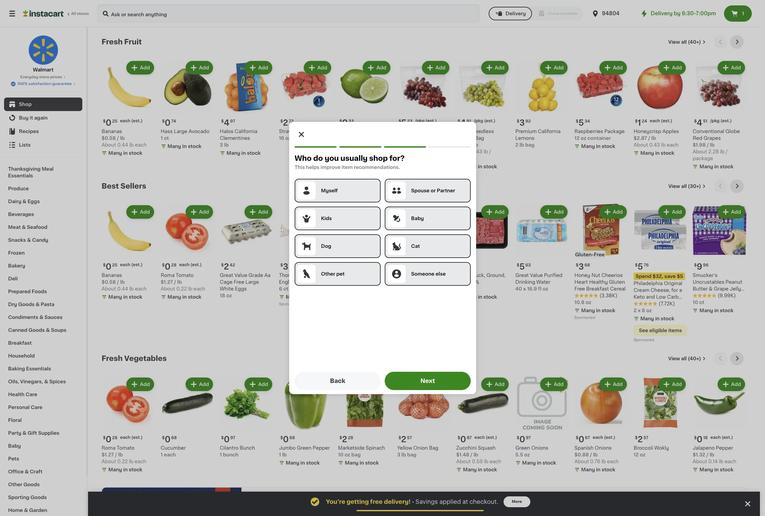 Task type: vqa. For each thing, say whether or not it's contained in the screenshot.


Task type: locate. For each thing, give the bounding box(es) containing it.
/ up 2.43
[[471, 143, 473, 147]]

1 0.44 from the top
[[117, 143, 128, 147]]

many down $ 0 25 each (est.)
[[108, 151, 122, 155]]

$ 14 92
[[460, 503, 478, 510]]

condiments & sauces
[[8, 315, 63, 320]]

other down office
[[8, 483, 22, 488]]

1 horizontal spatial grapes
[[704, 136, 722, 141]]

2 horizontal spatial original
[[665, 281, 683, 286]]

delivery inside button
[[506, 11, 526, 16]]

each inside honeycrisp apples $2.87 / lb about 0.43 lb each
[[667, 143, 679, 147]]

grade
[[249, 273, 263, 278]]

each inside jalapeno pepper $1.32 / lb about 0.14 lb each
[[725, 460, 737, 464]]

bananas for 4
[[102, 129, 122, 134]]

72 up strawberries
[[289, 119, 294, 123]]

green seedless grapes bag $1.98 / lb about 2.43 lb / package many in stock
[[457, 129, 498, 169]]

1 25 from the top
[[112, 119, 117, 123]]

bounty
[[398, 273, 415, 278]]

97 up 'cilantro'
[[231, 436, 236, 440]]

each (est.) up squash
[[475, 436, 498, 440]]

green down $ 4 81 at top
[[457, 129, 471, 134]]

walmart link
[[28, 35, 58, 73]]

0 horizontal spatial 10
[[338, 453, 344, 458]]

3 /pkg from the left
[[711, 119, 720, 123]]

1 item carousel region from the top
[[102, 35, 747, 174]]

spend up ritz
[[340, 274, 356, 279]]

$ 0 97
[[221, 436, 236, 444], [517, 436, 531, 444]]

0 horizontal spatial delivery
[[506, 11, 526, 16]]

97 up halos
[[230, 119, 235, 123]]

value for 5
[[531, 273, 543, 278]]

5 for $ 5 34
[[579, 119, 585, 127]]

& left soups
[[46, 328, 50, 333]]

1 vertical spatial (40+)
[[689, 357, 702, 361]]

/ up 2.4
[[411, 143, 413, 147]]

0 vertical spatial ct
[[164, 136, 169, 141]]

$ inside $ 5 34
[[576, 119, 579, 123]]

1 onions from the left
[[532, 446, 549, 451]]

about down $ 0 25
[[102, 287, 116, 292]]

1 $5 from the left
[[382, 274, 388, 279]]

snacks
[[8, 238, 26, 243]]

3 4 from the left
[[697, 119, 703, 127]]

recommendations.
[[354, 165, 400, 170]]

many down hass large avocado 1 ct
[[168, 144, 181, 149]]

0 horizontal spatial $5
[[382, 274, 388, 279]]

0 vertical spatial bananas
[[102, 129, 122, 134]]

1 $ 0 68 from the left
[[162, 436, 177, 444]]

roma tomato $1.27 / lb about 0.22 lb each down $ 0 28 each (est.)
[[102, 446, 146, 464]]

other goods link
[[4, 479, 82, 492]]

california for halos california clementines 3 lb
[[235, 129, 258, 134]]

sponsored badge image for $ 3 92
[[279, 303, 300, 306]]

dry goods & pasta
[[8, 302, 54, 307]]

1 horizontal spatial 4
[[461, 119, 466, 127]]

about inside conventional globe red grapes $1.98 / lb about 2.28 lb / package
[[693, 149, 708, 154]]

value inside great value purified drinking water 40 x 16.9 fl oz
[[531, 273, 543, 278]]

great up 'cage' at the left of page
[[220, 273, 233, 278]]

0 vertical spatial 12
[[575, 136, 580, 141]]

1 horizontal spatial 28
[[171, 263, 177, 268]]

oz inside the raspberries package 12 oz container
[[581, 136, 587, 141]]

crackers
[[358, 288, 379, 293]]

1 horizontal spatial taste the season in every sip image
[[247, 500, 260, 512]]

0 horizontal spatial $ 2 57
[[399, 436, 412, 444]]

view inside popup button
[[669, 184, 681, 189]]

great up drinking on the right of the page
[[516, 273, 529, 278]]

12 inside broccoli wokly 12 oz
[[634, 453, 639, 458]]

oz inside beef chuck, ground, 80%/20% 16 oz many in stock
[[463, 287, 469, 292]]

$1.98 down $ 4 81 at top
[[457, 143, 470, 147]]

2 view from the top
[[669, 184, 681, 189]]

$ 5 76
[[636, 263, 649, 271]]

$1.27 down $ 0 28 each (est.)
[[102, 453, 114, 458]]

honeycrisp
[[634, 129, 662, 134]]

frozen link
[[4, 247, 82, 260]]

baby down party
[[8, 444, 21, 449]]

1 (40+) from the top
[[689, 40, 702, 44]]

88
[[348, 263, 354, 268]]

& inside 'smucker's uncrustables peanut butter & grape jelly sandwich'
[[710, 287, 713, 292]]

2 horizontal spatial green
[[516, 446, 531, 451]]

1 horizontal spatial 68
[[290, 436, 295, 440]]

goods inside the other goods link
[[23, 483, 40, 488]]

package inside the $2.18 / lb about 2.4 lb / package
[[431, 149, 451, 154]]

2 /pkg from the left
[[474, 119, 484, 123]]

2 california from the left
[[538, 129, 561, 134]]

$0.25 each (estimated) element
[[102, 116, 155, 128], [102, 260, 155, 272]]

package for about 2.43 lb / package
[[457, 156, 477, 161]]

2 up 'yellow' at the right
[[402, 436, 407, 444]]

1 view all (40+) button from the top
[[666, 35, 709, 49]]

delivery inside 'link'
[[651, 11, 673, 16]]

green inside green seedless grapes bag $1.98 / lb about 2.43 lb / package many in stock
[[457, 129, 471, 134]]

1 57 from the left
[[407, 436, 412, 440]]

1 $ 2 57 from the left
[[399, 436, 412, 444]]

1 california from the left
[[235, 129, 258, 134]]

$0.18 each (estimated) element
[[693, 433, 747, 445]]

2
[[283, 119, 288, 127], [516, 143, 519, 147], [224, 263, 229, 271], [634, 309, 637, 313], [342, 436, 348, 444], [402, 436, 407, 444], [638, 436, 643, 444]]

1 $0.58 from the top
[[102, 136, 116, 141]]

0.22 down $ 0 28 each (est.)
[[117, 460, 128, 464]]

0 vertical spatial large
[[174, 129, 188, 134]]

1 vertical spatial view all (40+)
[[669, 357, 702, 361]]

lifestyle
[[634, 302, 655, 306]]

0.44 down $ 0 25
[[117, 287, 128, 292]]

many inside beef chuck, ground, 80%/20% 16 oz many in stock
[[464, 295, 477, 300]]

fruit
[[124, 38, 142, 45]]

1 pepper from the left
[[313, 446, 330, 451]]

25 inside $ 0 25 each (est.)
[[112, 119, 117, 123]]

1 horizontal spatial 72
[[467, 263, 472, 268]]

2 0.44 from the top
[[117, 287, 128, 292]]

0 horizontal spatial 16
[[279, 136, 284, 141]]

$ inside $ 0 87
[[458, 436, 461, 440]]

eggs down produce link
[[28, 199, 40, 204]]

10 down the marketside
[[338, 453, 344, 458]]

2 $1.98 from the left
[[693, 143, 706, 147]]

pets
[[8, 457, 19, 462]]

0 vertical spatial view all (40+)
[[669, 40, 702, 44]]

1 great from the left
[[220, 273, 233, 278]]

1 /pkg from the left
[[416, 119, 425, 123]]

green for green seedless grapes bag $1.98 / lb about 2.43 lb / package many in stock
[[457, 129, 471, 134]]

1 vertical spatial tomato
[[117, 446, 135, 451]]

x inside great value purified drinking water 40 x 16.9 fl oz
[[524, 287, 527, 292]]

1 horizontal spatial breakfast
[[587, 287, 610, 292]]

1 vertical spatial bananas $0.58 / lb about 0.44 lb each
[[102, 273, 147, 292]]

1 grapes from the left
[[457, 136, 474, 141]]

broccoli wokly 12 oz
[[634, 446, 670, 458]]

instacart logo image
[[23, 9, 64, 18]]

2 horizontal spatial 18
[[704, 436, 708, 440]]

dry
[[8, 302, 17, 307]]

stock inside green seedless grapes bag $1.98 / lb about 2.43 lb / package many in stock
[[484, 164, 498, 169]]

$ 2 57 up broccoli
[[636, 436, 649, 444]]

$ inside $ 0 18
[[695, 436, 697, 440]]

18 down white
[[220, 294, 225, 298]]

health care
[[8, 393, 37, 397]]

deli link
[[4, 273, 82, 285]]

1 save from the left
[[369, 274, 381, 279]]

roma tomato $1.27 / lb about 0.22 lb each down $ 0 28
[[161, 273, 206, 292]]

2 $ 0 97 from the left
[[517, 436, 531, 444]]

$ 2 57 for broccoli
[[636, 436, 649, 444]]

0 horizontal spatial /pkg
[[416, 119, 425, 123]]

2 save from the left
[[665, 274, 676, 279]]

/pkg right 51
[[711, 119, 720, 123]]

$ inside $ 3 68
[[576, 263, 579, 268]]

oz down raspberries
[[581, 136, 587, 141]]

/ down zucchini
[[471, 453, 473, 458]]

3 down halos
[[220, 143, 223, 147]]

1 horizontal spatial onions
[[595, 446, 612, 451]]

many down '10 ct'
[[700, 309, 714, 313]]

0 horizontal spatial free
[[234, 280, 244, 285]]

1 horizontal spatial baby
[[411, 216, 424, 221]]

about inside the $2.18 / lb about 2.4 lb / package
[[398, 149, 412, 154]]

(est.) inside $1.24 each (estimated) element
[[662, 119, 673, 123]]

1 inside "cilantro bunch 1 bunch"
[[220, 453, 222, 458]]

pets link
[[4, 453, 82, 466]]

bounty select-a-size paper towels
[[398, 273, 449, 285]]

spend $20, save $5
[[340, 274, 388, 279]]

0 horizontal spatial $1.98
[[457, 143, 470, 147]]

prepared foods link
[[4, 285, 82, 298]]

$ 2 57 up 'yellow' at the right
[[399, 436, 412, 444]]

oz right 8
[[647, 309, 652, 313]]

jalapeno
[[693, 446, 715, 451]]

0 vertical spatial all
[[682, 40, 687, 44]]

$1.98 for red
[[693, 143, 706, 147]]

2 $ 2 57 from the left
[[636, 436, 649, 444]]

$ 2 57
[[399, 436, 412, 444], [636, 436, 649, 444]]

0 horizontal spatial bag
[[352, 453, 361, 458]]

oz inside great value grade aa cage free large white eggs 18 oz
[[227, 294, 232, 298]]

pepper left the marketside
[[313, 446, 330, 451]]

28 for 0
[[171, 263, 177, 268]]

bag for 2
[[408, 453, 417, 458]]

oz right the '10.8'
[[586, 300, 592, 305]]

$0.28 each (estimated) element
[[161, 260, 215, 272], [102, 433, 155, 445]]

$2.18
[[398, 143, 410, 147]]

$ inside the $ 4 51 /pkg (est.)
[[695, 119, 697, 123]]

16 down 80%/20%
[[457, 287, 462, 292]]

0.59
[[472, 460, 483, 464]]

each (est.) inside $0.18 each (estimated) element
[[711, 436, 734, 440]]

2 4 from the left
[[461, 119, 466, 127]]

1 $1.98 from the left
[[457, 143, 470, 147]]

2 spend from the left
[[636, 274, 652, 279]]

sponsored badge image down see
[[634, 339, 655, 342]]

(est.) inside $0.18 each (estimated) element
[[722, 436, 734, 440]]

onions
[[532, 446, 549, 451], [595, 446, 612, 451]]

2 vertical spatial item carousel region
[[102, 352, 747, 482]]

72 inside '$ 5 72'
[[467, 263, 472, 268]]

(est.) inside $ 0 28 each (est.)
[[132, 436, 143, 440]]

sponsored badge image down 6 at left bottom
[[279, 303, 300, 306]]

1 horizontal spatial 10
[[693, 300, 699, 305]]

package for about 2.28 lb / package
[[693, 156, 714, 161]]

$ inside $ 13 92
[[361, 503, 364, 507]]

other for other pet
[[321, 272, 335, 277]]

72 for 2
[[289, 119, 294, 123]]

2 25 from the top
[[112, 263, 117, 268]]

tomato down $ 0 28
[[176, 273, 194, 278]]

1 value from the left
[[235, 273, 248, 278]]

$ 3 92 up premium
[[517, 119, 531, 127]]

about down $ 0 28 each (est.)
[[102, 460, 116, 464]]

a
[[680, 288, 683, 293]]

$0.58
[[102, 136, 116, 141], [102, 280, 116, 285]]

1 view from the top
[[669, 40, 681, 44]]

delivery for delivery
[[506, 11, 526, 16]]

3 88
[[342, 263, 354, 271]]

96
[[704, 263, 709, 268]]

1 horizontal spatial california
[[538, 129, 561, 134]]

1 horizontal spatial sponsored badge image
[[575, 316, 596, 320]]

someone
[[411, 272, 435, 277]]

1 horizontal spatial 0.22
[[177, 287, 187, 292]]

57 up broccoli
[[644, 436, 649, 440]]

0 horizontal spatial large
[[174, 129, 188, 134]]

18 right 22
[[413, 263, 417, 268]]

bananas down $ 0 25
[[102, 273, 122, 278]]

10 ct
[[693, 300, 705, 305]]

grapes down conventional
[[704, 136, 722, 141]]

package inside green seedless grapes bag $1.98 / lb about 2.43 lb / package many in stock
[[457, 156, 477, 161]]

/pkg right the 81
[[474, 119, 484, 123]]

4 for $ 4 51 /pkg (est.)
[[697, 119, 703, 127]]

$ 0 68
[[162, 436, 177, 444], [281, 436, 295, 444]]

package inside conventional globe red grapes $1.98 / lb about 2.28 lb / package
[[693, 156, 714, 161]]

about down $1.32
[[693, 460, 708, 464]]

thomas' original english muffins 6 ct
[[279, 273, 319, 292]]

(est.) inside the $4.81 per package (estimated) element
[[485, 119, 496, 123]]

value for 2
[[235, 273, 248, 278]]

health care link
[[4, 389, 82, 401]]

/ down $ 0 28
[[174, 280, 176, 285]]

(40+) for 4
[[689, 40, 702, 44]]

onions inside green onions 5.5 oz
[[532, 446, 549, 451]]

2 vertical spatial ct
[[700, 300, 705, 305]]

0 horizontal spatial x
[[524, 287, 527, 292]]

2 vertical spatial all
[[682, 357, 687, 361]]

lb inside halos california clementines 3 lb
[[224, 143, 229, 147]]

2 for strawberries
[[283, 119, 288, 127]]

product group containing 1
[[634, 60, 688, 158]]

item
[[342, 165, 353, 170]]

1 horizontal spatial pepper
[[717, 446, 734, 451]]

68 inside $ 3 68
[[585, 263, 591, 268]]

you
[[325, 155, 339, 162]]

2 bananas $0.58 / lb about 0.44 lb each from the top
[[102, 273, 147, 292]]

green right jumbo
[[297, 446, 312, 451]]

value inside great value grade aa cage free large white eggs 18 oz
[[235, 273, 248, 278]]

0 vertical spatial sponsored badge image
[[279, 303, 300, 306]]

eggs inside great value grade aa cage free large white eggs 18 oz
[[235, 287, 247, 292]]

x right '40'
[[524, 287, 527, 292]]

72 for 5
[[467, 263, 472, 268]]

item carousel region
[[102, 35, 747, 174], [102, 180, 747, 347], [102, 352, 747, 482]]

oz down white
[[227, 294, 232, 298]]

16 down strawberries
[[279, 136, 284, 141]]

/ right 2.43
[[490, 149, 492, 154]]

bag for 3
[[526, 143, 535, 147]]

2 pepper from the left
[[717, 446, 734, 451]]

onions inside spanish onions $0.88 / lb about 0.76 lb each
[[595, 446, 612, 451]]

view all (40+) for 4
[[669, 40, 702, 44]]

0 vertical spatial 10
[[693, 300, 699, 305]]

97
[[230, 119, 235, 123], [231, 436, 236, 440], [526, 436, 531, 440]]

0 horizontal spatial california
[[235, 129, 258, 134]]

about inside jalapeno pepper $1.32 / lb about 0.14 lb each
[[693, 460, 708, 464]]

1 vertical spatial other
[[8, 483, 22, 488]]

1 vertical spatial view
[[669, 184, 681, 189]]

ct inside thomas' original english muffins 6 ct
[[284, 287, 289, 292]]

2 for great value grade aa cage free large white eggs
[[224, 263, 229, 271]]

fresh for 4
[[102, 38, 123, 45]]

package down 2.43
[[457, 156, 477, 161]]

2 $0.25 each (estimated) element from the top
[[102, 260, 155, 272]]

each (est.) up apples
[[650, 119, 673, 123]]

1 vertical spatial eggs
[[235, 287, 247, 292]]

2 x 8 oz
[[634, 309, 652, 313]]

uncrustables
[[693, 280, 725, 285]]

all stores
[[71, 12, 89, 16]]

$ inside $ 0 33
[[340, 119, 342, 123]]

0 horizontal spatial $ 0 68
[[162, 436, 177, 444]]

onions for green
[[532, 446, 549, 451]]

about down $0.88
[[575, 460, 590, 464]]

onion
[[414, 446, 428, 451]]

1 horizontal spatial value
[[531, 273, 543, 278]]

0 horizontal spatial pepper
[[313, 446, 330, 451]]

10
[[693, 300, 699, 305], [338, 453, 344, 458]]

$1.98 inside green seedless grapes bag $1.98 / lb about 2.43 lb / package many in stock
[[457, 143, 470, 147]]

2 up strawberries
[[283, 119, 288, 127]]

0 horizontal spatial other
[[8, 483, 22, 488]]

about inside zucchini squash $1.48 / lb about 0.59 lb each
[[457, 460, 471, 464]]

1 horizontal spatial $0.28 each (estimated) element
[[161, 260, 215, 272]]

1 horizontal spatial $5
[[678, 274, 684, 279]]

0 vertical spatial 0.22
[[177, 287, 187, 292]]

1 spend from the left
[[340, 274, 356, 279]]

delivery by 6:30-7:00pm link
[[641, 9, 717, 18]]

$ inside $ 2 42
[[221, 263, 224, 268]]

1 inside button
[[743, 11, 745, 16]]

view all (40+) down delivery by 6:30-7:00pm
[[669, 40, 702, 44]]

2 horizontal spatial bag
[[526, 143, 535, 147]]

view left (30+)
[[669, 184, 681, 189]]

original up muffins
[[301, 273, 319, 278]]

5 left 34
[[579, 119, 585, 127]]

18 inside $ 22 18
[[413, 263, 417, 268]]

1 4 from the left
[[224, 119, 230, 127]]

0 horizontal spatial ct
[[164, 136, 169, 141]]

$ 22 18
[[399, 263, 417, 271]]

save for 88
[[369, 274, 381, 279]]

4 left the 81
[[461, 119, 466, 127]]

0 vertical spatial $ 3 92
[[517, 119, 531, 127]]

many down the marketside
[[345, 461, 359, 466]]

2 horizontal spatial 4
[[697, 119, 703, 127]]

save up "stacks"
[[369, 274, 381, 279]]

12 down raspberries
[[575, 136, 580, 141]]

buy
[[19, 116, 29, 120]]

oz inside great value purified drinking water 40 x 16.9 fl oz
[[543, 287, 549, 292]]

2 $ 0 68 from the left
[[281, 436, 295, 444]]

0 horizontal spatial 0.22
[[117, 460, 128, 464]]

oz down 80%/20%
[[463, 287, 469, 292]]

product group containing 22
[[398, 204, 451, 309]]

28
[[171, 263, 177, 268], [112, 436, 118, 440], [348, 436, 354, 440]]

5
[[402, 119, 407, 127], [579, 119, 585, 127], [461, 263, 466, 271], [520, 263, 525, 271], [638, 263, 644, 271]]

6:30-
[[682, 11, 696, 16]]

97 for 0
[[231, 436, 236, 440]]

baking essentials
[[8, 367, 51, 372]]

0 vertical spatial care
[[26, 393, 37, 397]]

16 inside beef chuck, ground, 80%/20% 16 oz many in stock
[[457, 287, 462, 292]]

beef chuck, ground, 80%/20% 16 oz many in stock
[[457, 273, 506, 300]]

68 for honey nut cheerios heart healthy gluten free breakfast cereal
[[585, 263, 591, 268]]

each (est.) right $ 0 25
[[120, 263, 143, 267]]

1 bananas from the top
[[102, 129, 122, 134]]

all
[[682, 40, 687, 44], [682, 184, 687, 189], [682, 357, 687, 361]]

great for 2
[[220, 273, 233, 278]]

12 inside the raspberries package 12 oz container
[[575, 136, 580, 141]]

5 left 63
[[520, 263, 525, 271]]

2 value from the left
[[531, 273, 543, 278]]

all down items
[[682, 357, 687, 361]]

(40+) for 0
[[689, 357, 702, 361]]

$5
[[382, 274, 388, 279], [678, 274, 684, 279]]

2 vertical spatial free
[[575, 287, 586, 292]]

bag down lemons
[[526, 143, 535, 147]]

1 vertical spatial $1.27
[[102, 453, 114, 458]]

2 grapes from the left
[[704, 136, 722, 141]]

0 horizontal spatial great
[[220, 273, 233, 278]]

pepper inside jumbo green pepper 1 lb
[[313, 446, 330, 451]]

2 view all (40+) from the top
[[669, 357, 702, 361]]

1 horizontal spatial great
[[516, 273, 529, 278]]

& left pasta
[[36, 302, 40, 307]]

1 $0.25 each (estimated) element from the top
[[102, 116, 155, 128]]

1 vertical spatial 10
[[338, 453, 344, 458]]

57 for yellow
[[407, 436, 412, 440]]

view all (40+) button for 0
[[666, 352, 709, 366]]

25 inside $ 0 25
[[112, 263, 117, 268]]

many down 2.28
[[700, 164, 714, 169]]

view for 9
[[669, 184, 681, 189]]

$ inside $ 0 25
[[103, 263, 106, 268]]

0 horizontal spatial 28
[[112, 436, 118, 440]]

1 vertical spatial 72
[[467, 263, 472, 268]]

1 vertical spatial large
[[246, 280, 259, 285]]

2 horizontal spatial ct
[[700, 300, 705, 305]]

$ 0 97 up green onions 5.5 oz
[[517, 436, 531, 444]]

1 inside cucumber 1 each
[[161, 453, 163, 458]]

& right meat
[[22, 225, 26, 230]]

honeycrisp apples $2.87 / lb about 0.43 lb each
[[634, 129, 680, 147]]

2 57 from the left
[[644, 436, 649, 440]]

2 great from the left
[[516, 273, 529, 278]]

(7.72k)
[[659, 302, 676, 306]]

1 vertical spatial x
[[638, 309, 641, 313]]

goods up sporting goods
[[23, 483, 40, 488]]

/ inside jalapeno pepper $1.32 / lb about 0.14 lb each
[[707, 453, 709, 458]]

lb inside jumbo green pepper 1 lb
[[282, 453, 287, 458]]

delivery button
[[489, 7, 533, 20]]

$ inside $ 5 23 /pkg (est.)
[[399, 119, 402, 123]]

1 vertical spatial 0.44
[[117, 287, 128, 292]]

fresh down "$20,"
[[349, 281, 362, 286]]

0 horizontal spatial 68
[[171, 436, 177, 440]]

taste the season in every sip image
[[102, 488, 242, 517], [247, 500, 260, 512]]

each (est.) for $ 0 28
[[179, 263, 202, 267]]

0 vertical spatial $0.25 each (estimated) element
[[102, 116, 155, 128]]

1 $ 0 97 from the left
[[221, 436, 236, 444]]

2 for yellow onion bag
[[402, 436, 407, 444]]

0 horizontal spatial value
[[235, 273, 248, 278]]

1 horizontal spatial $ 0 97
[[517, 436, 531, 444]]

$ 0 97 for cilantro bunch
[[221, 436, 236, 444]]

2 $5 from the left
[[678, 274, 684, 279]]

0 vertical spatial other
[[321, 272, 335, 277]]

28 inside $ 0 28 each (est.)
[[112, 436, 118, 440]]

main content
[[88, 27, 761, 517]]

each (est.) for $ 0 18
[[711, 436, 734, 440]]

57
[[407, 436, 412, 440], [644, 436, 649, 440]]

/pkg inside the $4.81 per package (estimated) element
[[474, 119, 484, 123]]

floral link
[[4, 414, 82, 427]]

1 horizontal spatial tomato
[[176, 273, 194, 278]]

92 up premium
[[526, 119, 531, 123]]

original for cheese,
[[665, 281, 683, 286]]

2 vertical spatial view
[[669, 357, 681, 361]]

$5 for 5
[[678, 274, 684, 279]]

2 onions from the left
[[595, 446, 612, 451]]

green up 5.5
[[516, 446, 531, 451]]

97 inside $ 4 97
[[230, 119, 235, 123]]

other
[[321, 272, 335, 277], [8, 483, 22, 488]]

87
[[467, 436, 472, 440]]

5 for $ 5 72
[[461, 263, 466, 271]]

back
[[330, 379, 345, 384]]

gluten
[[610, 280, 626, 285]]

1 vertical spatial bag
[[430, 446, 439, 451]]

1 horizontal spatial delivery
[[651, 11, 673, 16]]

$ inside $ 2 72
[[281, 119, 283, 123]]

0 horizontal spatial $ 3 92
[[281, 263, 295, 271]]

1 vertical spatial 16
[[457, 287, 462, 292]]

/ inside zucchini squash $1.48 / lb about 0.59 lb each
[[471, 453, 473, 458]]

$ inside $ 0 28 each (est.)
[[103, 436, 106, 440]]

original inside philadelphia original cream cheese, for a keto and low carb lifestyle
[[665, 281, 683, 286]]

each (est.) inside $0.87 each (estimated) element
[[475, 436, 498, 440]]

pepper
[[313, 446, 330, 451], [717, 446, 734, 451]]

0 vertical spatial $0.28 each (estimated) element
[[161, 260, 215, 272]]

$1.27 down $ 0 28
[[161, 280, 173, 285]]

canned goods & soups
[[8, 328, 66, 333]]

goods for canned
[[29, 328, 45, 333]]

0.44 down $ 0 25 each (est.)
[[117, 143, 128, 147]]

great for 5
[[516, 273, 529, 278]]

x
[[524, 287, 527, 292], [638, 309, 641, 313]]

$ inside $ 5 63
[[517, 263, 520, 268]]

each inside $ 0 67 each (est.)
[[593, 436, 604, 440]]

oz right 5.5
[[525, 453, 530, 458]]

0 vertical spatial tomato
[[176, 273, 194, 278]]

california inside premium california lemons 2 lb bag
[[538, 129, 561, 134]]

all for /pkg (est.)
[[682, 40, 687, 44]]

original inside ritz fresh stacks original crackers
[[338, 288, 357, 293]]

sponsored badge image
[[279, 303, 300, 306], [575, 316, 596, 320], [634, 339, 655, 342]]

add your shopping preferences element
[[289, 122, 476, 395]]

free
[[371, 500, 383, 505]]

personal care link
[[4, 401, 82, 414]]

5 for $ 5 23 /pkg (est.)
[[402, 119, 407, 127]]

product group
[[102, 60, 155, 158], [161, 60, 215, 151], [220, 60, 274, 158], [279, 60, 333, 142], [338, 60, 392, 151], [398, 60, 451, 165], [457, 60, 510, 171], [516, 60, 570, 148], [575, 60, 629, 151], [634, 60, 688, 158], [693, 60, 747, 171], [102, 204, 155, 302], [161, 204, 215, 302], [220, 204, 274, 299], [279, 204, 333, 308], [338, 204, 392, 337], [398, 204, 451, 309], [457, 204, 510, 302], [516, 204, 570, 293], [575, 204, 629, 322], [634, 204, 688, 344], [693, 204, 747, 316], [102, 377, 155, 475], [161, 377, 215, 459], [220, 377, 274, 459], [279, 377, 333, 468], [338, 377, 392, 468], [398, 377, 451, 459], [457, 377, 510, 475], [516, 377, 570, 468], [575, 377, 629, 475], [634, 377, 688, 459], [693, 377, 747, 475]]

(est.) inside $0.87 each (estimated) element
[[486, 436, 498, 440]]

None search field
[[97, 4, 480, 23]]

68 for jumbo green pepper
[[290, 436, 295, 440]]

/ down honeycrisp
[[649, 136, 651, 141]]

$4.51 per package (estimated) element
[[693, 116, 747, 128]]

0 vertical spatial bananas $0.58 / lb about 0.44 lb each
[[102, 129, 147, 147]]

0 vertical spatial 25
[[112, 119, 117, 123]]

free inside great value grade aa cage free large white eggs 18 oz
[[234, 280, 244, 285]]

$4.81 per package (estimated) element
[[457, 116, 510, 128]]

2 vertical spatial 18
[[704, 436, 708, 440]]

1 horizontal spatial eggs
[[235, 287, 247, 292]]

care down health care link
[[31, 405, 42, 410]]

2 all from the top
[[682, 184, 687, 189]]

goods down the 'prepared foods'
[[18, 302, 34, 307]]

baking
[[8, 367, 25, 372]]

other inside add your shopping preferences element
[[321, 272, 335, 277]]

2 bananas from the top
[[102, 273, 122, 278]]

0 horizontal spatial grapes
[[457, 136, 474, 141]]

$ 5 72
[[458, 263, 472, 271]]

1 view all (40+) from the top
[[669, 40, 702, 44]]

view all (30+) button
[[666, 180, 709, 193]]

1 all from the top
[[682, 40, 687, 44]]

1 horizontal spatial spend
[[636, 274, 652, 279]]

essentials down 'thanksgiving' at the left of the page
[[8, 174, 33, 178]]

main content containing 0
[[88, 27, 761, 517]]

view all (40+) down items
[[669, 357, 702, 361]]

bag inside yellow onion bag 3 lb bag
[[408, 453, 417, 458]]

condiments
[[8, 315, 38, 320]]

about down $2.87
[[634, 143, 649, 147]]

3 item carousel region from the top
[[102, 352, 747, 482]]

eggs right white
[[235, 287, 247, 292]]

2 (40+) from the top
[[689, 357, 702, 361]]

1 vertical spatial 12
[[634, 453, 639, 458]]

$ 0 97 for green onions
[[517, 436, 531, 444]]

$1.27 for rightmost $0.28 each (estimated) element
[[161, 280, 173, 285]]

original for muffins
[[301, 273, 319, 278]]

stacks
[[363, 281, 379, 286]]

2 horizontal spatial 68
[[585, 263, 591, 268]]

bag inside premium california lemons 2 lb bag
[[526, 143, 535, 147]]

bag down seedless
[[475, 136, 485, 141]]

2 $0.58 from the top
[[102, 280, 116, 285]]

$ 0 67 each (est.)
[[576, 436, 616, 444]]

0 vertical spatial fresh
[[102, 38, 123, 45]]

0 horizontal spatial $0.28 each (estimated) element
[[102, 433, 155, 445]]

each inside $ 0 25 each (est.)
[[120, 119, 130, 123]]

$1.98 inside conventional globe red grapes $1.98 / lb about 2.28 lb / package
[[693, 143, 706, 147]]

0 vertical spatial baby
[[411, 216, 424, 221]]

each (est.) inside $1.24 each (estimated) element
[[650, 119, 673, 123]]

18 for 0
[[704, 436, 708, 440]]

24
[[642, 119, 648, 123]]

1 bananas $0.58 / lb about 0.44 lb each from the top
[[102, 129, 147, 147]]

2.28
[[709, 149, 720, 154]]

thanksgiving
[[8, 167, 41, 172]]

/ inside spanish onions $0.88 / lb about 0.76 lb each
[[591, 453, 593, 458]]

bag
[[526, 143, 535, 147], [352, 453, 361, 458], [408, 453, 417, 458]]

honey nut cheerios heart healthy gluten free breakfast cereal
[[575, 273, 626, 292]]

in
[[182, 144, 187, 149], [360, 144, 364, 149], [597, 144, 601, 149], [123, 151, 128, 155], [242, 151, 246, 155], [656, 151, 660, 155], [419, 157, 424, 162], [478, 164, 483, 169], [715, 164, 719, 169], [123, 295, 128, 300], [182, 295, 187, 300], [301, 295, 305, 300], [478, 295, 483, 300], [597, 309, 601, 313], [715, 309, 719, 313], [656, 317, 660, 321], [301, 461, 305, 466], [360, 461, 364, 466], [538, 461, 542, 466], [123, 468, 128, 472], [478, 468, 483, 472], [597, 468, 601, 472], [715, 468, 719, 472]]

2 view all (40+) button from the top
[[666, 352, 709, 366]]

18 inside $ 0 18
[[704, 436, 708, 440]]



Task type: describe. For each thing, give the bounding box(es) containing it.
view all (40+) button for 4
[[666, 35, 709, 49]]

meat & seafood link
[[4, 221, 82, 234]]

92 inside $ 14 92
[[472, 503, 478, 507]]

100%
[[17, 82, 28, 86]]

many down jumbo
[[286, 461, 300, 466]]

chuck,
[[469, 273, 486, 278]]

51
[[704, 119, 708, 123]]

grapes inside green seedless grapes bag $1.98 / lb about 2.43 lb / package many in stock
[[457, 136, 474, 141]]

kids
[[321, 216, 332, 221]]

red
[[693, 136, 703, 141]]

3 left 88
[[342, 263, 348, 271]]

4 for $ 4 97
[[224, 119, 230, 127]]

green for green onions 5.5 oz
[[516, 446, 531, 451]]

large inside great value grade aa cage free large white eggs 18 oz
[[246, 280, 259, 285]]

many inside green seedless grapes bag $1.98 / lb about 2.43 lb / package many in stock
[[464, 164, 477, 169]]

/pkg (est.)
[[474, 119, 496, 123]]

& left gift on the left
[[23, 431, 26, 436]]

1 inside jumbo green pepper 1 lb
[[279, 453, 281, 458]]

delivery for delivery by 6:30-7:00pm
[[651, 11, 673, 16]]

$ inside $ 9 96
[[695, 263, 697, 268]]

breakfast link
[[4, 337, 82, 350]]

1 vertical spatial 0.22
[[117, 460, 128, 464]]

0 horizontal spatial eggs
[[28, 199, 40, 204]]

home
[[8, 509, 23, 513]]

bananas for 2
[[102, 273, 122, 278]]

delivery!
[[384, 500, 411, 505]]

16 inside strawberries 16 oz container
[[279, 136, 284, 141]]

18 for 22
[[413, 263, 417, 268]]

$ 0 28
[[162, 263, 177, 271]]

80%/20%
[[457, 280, 480, 285]]

raspberries
[[575, 129, 604, 134]]

baby inside add your shopping preferences element
[[411, 216, 424, 221]]

92 up "thomas'"
[[289, 263, 295, 268]]

33
[[349, 119, 354, 123]]

oz inside broccoli wokly 12 oz
[[640, 453, 646, 458]]

vinegars,
[[20, 380, 43, 384]]

97 up green onions 5.5 oz
[[526, 436, 531, 440]]

many down 0.59
[[464, 468, 477, 472]]

someone else
[[411, 272, 446, 277]]

in inside green seedless grapes bag $1.98 / lb about 2.43 lb / package many in stock
[[478, 164, 483, 169]]

prepared
[[8, 290, 31, 294]]

bakery
[[8, 264, 25, 268]]

onions for spanish
[[595, 446, 612, 451]]

3 up "thomas'"
[[283, 263, 289, 271]]

oz inside strawberries 16 oz container
[[286, 136, 291, 141]]

nut
[[592, 273, 601, 278]]

100% satisfaction guarantee button
[[11, 80, 76, 87]]

premium
[[516, 129, 537, 134]]

spend for 5
[[636, 274, 652, 279]]

many up usually
[[345, 144, 359, 149]]

$0.25 each (estimated) element for 4
[[102, 116, 155, 128]]

1 vertical spatial $0.28 each (estimated) element
[[102, 433, 155, 445]]

1 vertical spatial roma
[[102, 446, 116, 451]]

in inside beef chuck, ground, 80%/20% 16 oz many in stock
[[478, 295, 483, 300]]

& left the candy
[[27, 238, 31, 243]]

meat & seafood
[[8, 225, 47, 230]]

$0.87 each (estimated) element
[[457, 433, 510, 445]]

party & gift supplies link
[[4, 427, 82, 440]]

many down 8
[[641, 317, 655, 321]]

3 inside halos california clementines 3 lb
[[220, 143, 223, 147]]

this
[[295, 165, 305, 170]]

2.4
[[413, 149, 421, 154]]

many down 2.4
[[404, 157, 418, 162]]

$2.87
[[634, 136, 648, 141]]

$ inside $ 5 76
[[636, 263, 638, 268]]

• savings applied at checkout.
[[412, 500, 499, 505]]

spanish onions $0.88 / lb about 0.76 lb each
[[575, 446, 619, 464]]

1 vertical spatial baby
[[8, 444, 21, 449]]

$ 2 72
[[281, 119, 294, 127]]

0.14
[[709, 460, 719, 464]]

$0.88
[[575, 453, 589, 458]]

$ inside $ 1 24
[[636, 119, 638, 123]]

party
[[8, 431, 21, 436]]

view for /pkg (est.)
[[669, 40, 681, 44]]

12 for broccoli wokly 12 oz
[[634, 453, 639, 458]]

bag inside marketside spinach 10 oz bag
[[352, 453, 361, 458]]

sauces
[[45, 315, 63, 320]]

2 item carousel region from the top
[[102, 180, 747, 347]]

oz inside green onions 5.5 oz
[[525, 453, 530, 458]]

16.9
[[528, 287, 538, 292]]

$ 0 25
[[103, 263, 117, 271]]

0.44 for 4
[[117, 143, 128, 147]]

$ inside $ 0 25 each (est.)
[[103, 119, 106, 123]]

service type group
[[489, 7, 584, 20]]

/pkg for 4
[[711, 119, 720, 123]]

goods for dry
[[18, 302, 34, 307]]

4 for $ 4 81
[[461, 119, 466, 127]]

1 inside "product" group
[[638, 119, 642, 127]]

ct inside "product" group
[[700, 300, 705, 305]]

$ 4 81
[[458, 119, 472, 127]]

0.76
[[591, 460, 601, 464]]

(est.) inside $ 0 67 each (est.)
[[605, 436, 616, 440]]

many down english
[[286, 295, 300, 300]]

many down 0.14
[[700, 468, 714, 472]]

2 for marketside spinach
[[342, 436, 348, 444]]

treatment tracker modal dialog
[[88, 492, 761, 517]]

81
[[467, 119, 472, 123]]

1 inside hass large avocado 1 ct
[[161, 136, 163, 141]]

/ down $ 0 28 each (est.)
[[115, 453, 117, 458]]

office & craft link
[[4, 466, 82, 479]]

(est.) inside $ 0 25 each (est.)
[[131, 119, 143, 123]]

94804 button
[[592, 4, 632, 23]]

about down $ 0 25 each (est.)
[[102, 143, 116, 147]]

care for personal care
[[31, 405, 42, 410]]

stock inside beef chuck, ground, 80%/20% 16 oz many in stock
[[484, 295, 498, 300]]

2 horizontal spatial sponsored badge image
[[634, 339, 655, 342]]

$0.58 for 4
[[102, 136, 116, 141]]

many down $ 0 28
[[168, 295, 181, 300]]

about inside spanish onions $0.88 / lb about 0.76 lb each
[[575, 460, 590, 464]]

3 inside yellow onion bag 3 lb bag
[[398, 453, 401, 458]]

$ inside $ 14 92
[[460, 503, 462, 507]]

3 all from the top
[[682, 357, 687, 361]]

& right home
[[24, 509, 28, 513]]

each inside $ 0 28 each (est.)
[[120, 436, 131, 440]]

spend for 88
[[340, 274, 356, 279]]

$5.23 per package (estimated) element
[[398, 116, 451, 128]]

2 left 8
[[634, 309, 637, 313]]

personal care
[[8, 405, 42, 410]]

strawberries
[[279, 129, 309, 134]]

$1.98 for grapes
[[457, 143, 470, 147]]

(est.) inside $ 5 23 /pkg (est.)
[[426, 119, 437, 123]]

cilantro bunch 1 bunch
[[220, 446, 255, 458]]

spend $32, save $5
[[636, 274, 684, 279]]

healthy
[[590, 280, 608, 285]]

recipes
[[19, 129, 39, 134]]

english
[[279, 280, 296, 285]]

else
[[436, 272, 446, 277]]

$ 0 74
[[162, 119, 176, 127]]

back button
[[295, 372, 381, 391]]

$ 2 57 for yellow
[[399, 436, 412, 444]]

store
[[39, 75, 49, 79]]

many down 0.43
[[641, 151, 655, 155]]

10 inside marketside spinach 10 oz bag
[[338, 453, 344, 458]]

bag inside green seedless grapes bag $1.98 / lb about 2.43 lb / package many in stock
[[475, 136, 485, 141]]

many down container
[[582, 144, 596, 149]]

save for 5
[[665, 274, 676, 279]]

$0.58 for 2
[[102, 280, 116, 285]]

dairy & eggs link
[[4, 195, 82, 208]]

each inside zucchini squash $1.48 / lb about 0.59 lb each
[[490, 460, 502, 464]]

$0.25 each (estimated) element for 2
[[102, 260, 155, 272]]

breakfast inside honey nut cheerios heart healthy gluten free breakfast cereal
[[587, 287, 610, 292]]

bananas $0.58 / lb about 0.44 lb each for 2
[[102, 273, 147, 292]]

each inside spanish onions $0.88 / lb about 0.76 lb each
[[608, 460, 619, 464]]

each (est.) for $ 1 24
[[650, 119, 673, 123]]

0 vertical spatial free
[[594, 253, 605, 257]]

oz inside marketside spinach 10 oz bag
[[345, 453, 351, 458]]

lb inside yellow onion bag 3 lb bag
[[402, 453, 406, 458]]

97 for 2
[[230, 119, 235, 123]]

ct inside hass large avocado 1 ct
[[164, 136, 169, 141]]

2 inside premium california lemons 2 lb bag
[[516, 143, 519, 147]]

92 inside $ 13 92
[[374, 503, 379, 507]]

product group containing 9
[[693, 204, 747, 316]]

walmart logo image
[[28, 35, 58, 65]]

bag inside yellow onion bag 3 lb bag
[[430, 446, 439, 451]]

0 horizontal spatial breakfast
[[8, 341, 32, 346]]

shop
[[19, 102, 32, 107]]

green onions 5.5 oz
[[516, 446, 549, 458]]

grapes inside conventional globe red grapes $1.98 / lb about 2.28 lb / package
[[704, 136, 722, 141]]

(est.) inside the $ 4 51 /pkg (est.)
[[721, 119, 732, 123]]

supplies
[[38, 431, 59, 436]]

guarantee
[[52, 82, 72, 86]]

12 for raspberries package 12 oz container
[[575, 136, 580, 141]]

great value purified drinking water 40 x 16.9 fl oz
[[516, 273, 563, 292]]

care for health care
[[26, 393, 37, 397]]

deli
[[8, 277, 18, 281]]

18 inside great value grade aa cage free large white eggs 18 oz
[[220, 294, 225, 298]]

bananas $0.58 / lb about 0.44 lb each for 4
[[102, 129, 147, 147]]

cilantro
[[220, 446, 239, 451]]

$1.27 for bottom $0.28 each (estimated) element
[[102, 453, 114, 458]]

/ inside honeycrisp apples $2.87 / lb about 0.43 lb each
[[649, 136, 651, 141]]

produce
[[8, 186, 29, 191]]

& left sauces at bottom
[[39, 315, 43, 320]]

76
[[644, 263, 649, 268]]

$ 2 28
[[340, 436, 354, 444]]

0.44 for 2
[[117, 287, 128, 292]]

/pkg for 5
[[416, 119, 425, 123]]

/ right 2.28
[[726, 149, 728, 154]]

/ down $ 0 25 each (est.)
[[117, 136, 119, 141]]

thanksgiving meal essentials
[[8, 167, 54, 178]]

view all (40+) for 0
[[669, 357, 702, 361]]

spinach
[[366, 446, 385, 451]]

cage
[[220, 280, 233, 285]]

many down 10.8 oz
[[582, 309, 596, 313]]

2.43
[[472, 149, 483, 154]]

5 for $ 5 76
[[638, 263, 644, 271]]

many down $ 0 28 each (est.)
[[108, 468, 122, 472]]

each (est.) for $ 0 87
[[475, 436, 498, 440]]

$ inside $ 4 81
[[458, 119, 461, 123]]

25 for $ 0 25 each (est.)
[[112, 119, 117, 123]]

many down green onions 5.5 oz
[[523, 461, 536, 466]]

butter
[[693, 287, 708, 292]]

$ 0 87
[[458, 436, 472, 444]]

0 vertical spatial roma tomato $1.27 / lb about 0.22 lb each
[[161, 273, 206, 292]]

68 for cucumber
[[171, 436, 177, 440]]

spouse
[[411, 188, 430, 193]]

$ 0 33
[[340, 119, 354, 127]]

fresh for 0
[[102, 355, 123, 362]]

select-
[[416, 273, 433, 278]]

home & garden link
[[4, 504, 82, 517]]

sporting goods
[[8, 496, 47, 500]]

10 inside "product" group
[[693, 300, 699, 305]]

$ inside $ 4 97
[[221, 119, 224, 123]]

white
[[220, 287, 234, 292]]

everyday store prices
[[20, 75, 62, 79]]

57 for broccoli
[[644, 436, 649, 440]]

dry goods & pasta link
[[4, 298, 82, 311]]

each (est.) for $ 0 25
[[120, 263, 143, 267]]

many down "0.76"
[[582, 468, 596, 472]]

& left spices
[[44, 380, 48, 384]]

california for premium california lemons 2 lb bag
[[538, 129, 561, 134]]

stores
[[77, 12, 89, 16]]

fresh inside ritz fresh stacks original crackers
[[349, 281, 362, 286]]

3 up honey
[[579, 263, 584, 271]]

applied
[[440, 500, 461, 505]]

goods for other
[[23, 483, 40, 488]]

74
[[171, 119, 176, 123]]

best sellers
[[102, 183, 146, 190]]

/ up 2.28
[[708, 143, 710, 147]]

a-
[[433, 273, 439, 278]]

/ down $ 0 25
[[117, 280, 119, 285]]

3 view from the top
[[669, 357, 681, 361]]

3 up premium
[[520, 119, 525, 127]]

sponsored badge image for $ 3 68
[[575, 316, 596, 320]]

$5 for 88
[[382, 274, 388, 279]]

it
[[30, 116, 33, 120]]

$ 3 92 for premium california lemons
[[517, 119, 531, 127]]

garden
[[29, 509, 47, 513]]

1 vertical spatial roma tomato $1.27 / lb about 0.22 lb each
[[102, 446, 146, 464]]

1 vertical spatial essentials
[[26, 367, 51, 372]]

goods for sporting
[[31, 496, 47, 500]]

smucker's uncrustables peanut butter & grape jelly sandwich
[[693, 273, 743, 298]]

lb inside premium california lemons 2 lb bag
[[520, 143, 525, 147]]

household link
[[4, 350, 82, 363]]

$ 3 92 for thomas' original english muffins
[[281, 263, 295, 271]]

jumbo green pepper 1 lb
[[279, 446, 330, 458]]

$1.24 each (estimated) element
[[634, 116, 688, 128]]

28 for 2
[[348, 436, 354, 440]]

& left the craft
[[25, 470, 29, 475]]

5 for $ 5 63
[[520, 263, 525, 271]]

about down $ 0 28
[[161, 287, 175, 292]]

each inside cucumber 1 each
[[164, 453, 176, 458]]

$0.67 each (estimated) element
[[575, 433, 629, 445]]

myself
[[321, 188, 338, 193]]

2 for broccoli wokly
[[638, 436, 643, 444]]

$ inside '$ 0 74'
[[162, 119, 165, 123]]

premium california lemons 2 lb bag
[[516, 129, 561, 147]]

halos
[[220, 129, 234, 134]]

about inside green seedless grapes bag $1.98 / lb about 2.43 lb / package many in stock
[[457, 149, 471, 154]]

many down clementines
[[227, 151, 240, 155]]

1 horizontal spatial roma
[[161, 273, 175, 278]]

1 horizontal spatial x
[[638, 309, 641, 313]]

other for other goods
[[8, 483, 22, 488]]

25 for $ 0 25
[[112, 263, 117, 268]]

$ inside $ 0 67 each (est.)
[[576, 436, 579, 440]]

cat
[[411, 244, 420, 249]]

$ 0 68 for cucumber
[[162, 436, 177, 444]]

all
[[71, 12, 76, 16]]

essentials inside thanksgiving meal essentials
[[8, 174, 33, 178]]

aa
[[265, 273, 271, 278]]

all for 9
[[682, 184, 687, 189]]

pepper inside jalapeno pepper $1.32 / lb about 0.14 lb each
[[717, 446, 734, 451]]

many down $ 0 25
[[108, 295, 122, 300]]

free inside honey nut cheerios heart healthy gluten free breakfast cereal
[[575, 287, 586, 292]]

about inside honeycrisp apples $2.87 / lb about 0.43 lb each
[[634, 143, 649, 147]]

green inside jumbo green pepper 1 lb
[[297, 446, 312, 451]]

$ 0 68 for jumbo green pepper
[[281, 436, 295, 444]]

0 horizontal spatial taste the season in every sip image
[[102, 488, 242, 517]]

seedless
[[473, 129, 494, 134]]

& right "dairy"
[[22, 199, 26, 204]]

/ right 2.4
[[428, 149, 429, 154]]



